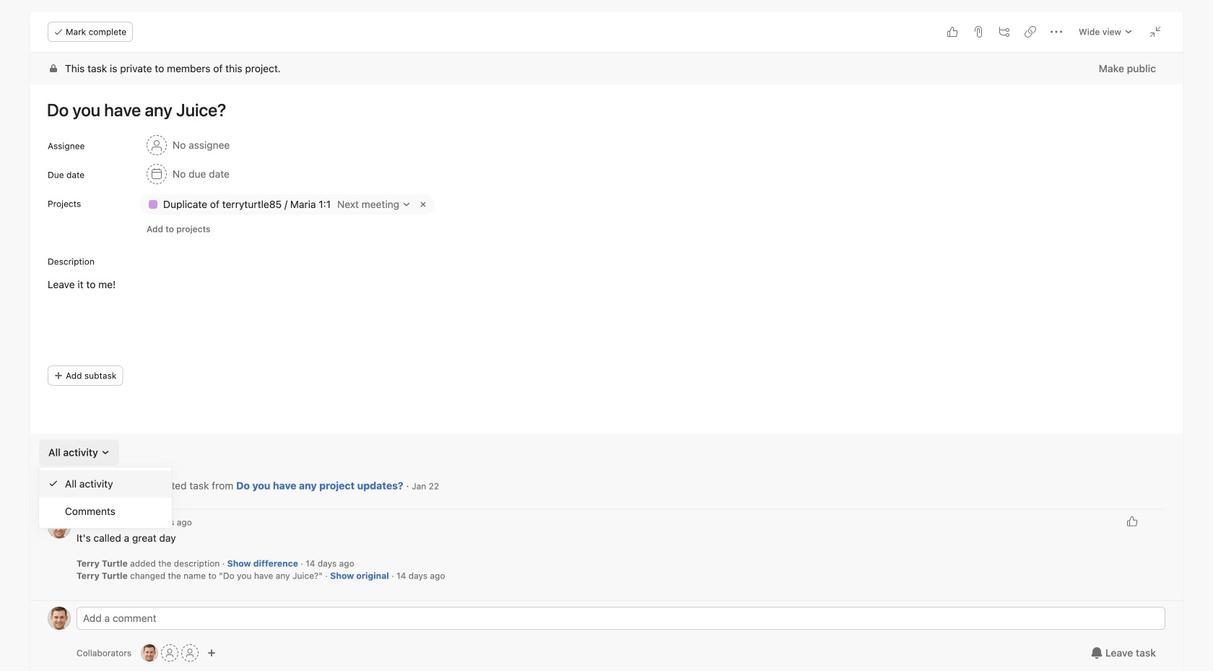 Task type: describe. For each thing, give the bounding box(es) containing it.
all activity image
[[101, 448, 110, 457]]

description document
[[32, 277, 1166, 308]]

add subtask image
[[999, 26, 1011, 38]]

do you have any juice? dialog
[[30, 12, 1183, 671]]

copy task link image
[[1025, 26, 1037, 38]]

1 horizontal spatial add or remove collaborators image
[[207, 649, 216, 657]]

attachments: add a file to this task, do you have any juice? image
[[973, 26, 985, 38]]

more actions for this task image
[[1051, 26, 1063, 38]]

collapse task pane image
[[1150, 26, 1162, 38]]

0 horizontal spatial add or remove collaborators image
[[141, 644, 158, 662]]

1 open user profile image from the top
[[48, 515, 71, 539]]



Task type: locate. For each thing, give the bounding box(es) containing it.
remove image
[[418, 199, 429, 210]]

2 open user profile image from the top
[[48, 607, 71, 630]]

option
[[39, 470, 172, 498]]

Task Name text field
[[38, 93, 1166, 126]]

open user profile image
[[48, 515, 71, 539], [48, 607, 71, 630]]

main content
[[30, 53, 1183, 600]]

0 likes. click to like this task comment image
[[1127, 515, 1138, 527]]

1 vertical spatial open user profile image
[[48, 607, 71, 630]]

add or remove collaborators image
[[141, 644, 158, 662], [207, 649, 216, 657]]

0 likes. click to like this task image
[[947, 26, 959, 38]]

open user profile image
[[48, 474, 71, 497]]

0 vertical spatial open user profile image
[[48, 515, 71, 539]]



Task type: vqa. For each thing, say whether or not it's contained in the screenshot.
all activity icon
yes



